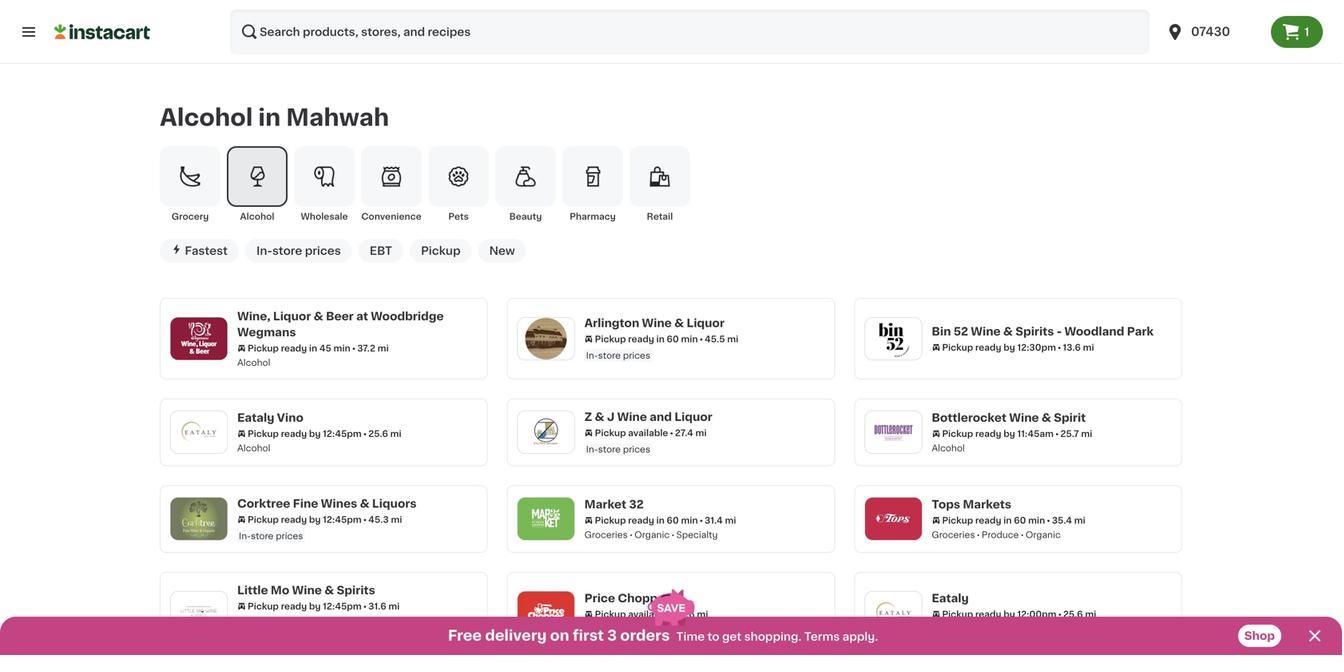 Task type: describe. For each thing, give the bounding box(es) containing it.
in- for z & j wine and liquor
[[586, 445, 598, 454]]

45
[[319, 344, 331, 353]]

delivery
[[485, 629, 547, 643]]

mi for market 32
[[725, 516, 736, 525]]

new button
[[478, 239, 526, 263]]

alcohol for bottlerocket
[[932, 444, 965, 453]]

wholesale button
[[294, 146, 355, 223]]

arlington
[[584, 318, 639, 329]]

groceries organic
[[584, 624, 670, 633]]

11:45am
[[1017, 429, 1054, 438]]

ready for bottlerocket
[[975, 429, 1001, 438]]

pickup ready in 60 min for markets
[[942, 516, 1045, 525]]

to
[[707, 631, 719, 642]]

& up 11:45am
[[1042, 412, 1051, 423]]

in for market 32
[[656, 516, 665, 525]]

fine
[[293, 498, 318, 509]]

market
[[584, 499, 626, 510]]

alcohol up grocery button at the left
[[160, 106, 253, 129]]

by left 12:00pm
[[1004, 610, 1015, 619]]

prices for corktree fine wines & liquors
[[276, 532, 303, 540]]

-
[[1057, 326, 1062, 337]]

shop button
[[1238, 625, 1281, 647]]

07430
[[1191, 26, 1230, 38]]

ready for tops
[[975, 516, 1001, 525]]

little mo wine & spirits logo image
[[178, 592, 220, 634]]

woodbridge
[[371, 311, 444, 322]]

pickup inside button
[[421, 245, 461, 256]]

markets
[[963, 499, 1011, 510]]

pickup for tops markets
[[942, 516, 973, 525]]

tops markets logo image
[[873, 498, 914, 540]]

free delivery on first 3 orders time to get shopping. terms apply.
[[448, 629, 878, 643]]

on
[[550, 629, 569, 643]]

bin 52 wine & spirits - woodland park
[[932, 326, 1154, 337]]

instacart logo image
[[54, 22, 150, 42]]

25.6 for eataly vino
[[368, 429, 388, 438]]

apply.
[[843, 631, 878, 642]]

corktree fine wines & liquors
[[237, 498, 417, 509]]

32
[[629, 499, 644, 510]]

min for wine
[[681, 335, 698, 344]]

mi for bottlerocket wine & spirit
[[1081, 429, 1092, 438]]

alcohol for eataly
[[237, 444, 270, 453]]

grocery button
[[160, 146, 220, 223]]

alcohol in mahwah main content
[[0, 64, 1342, 655]]

in- for arlington wine & liquor
[[586, 351, 598, 360]]

26.6
[[675, 610, 695, 619]]

pickup for eataly
[[942, 610, 973, 619]]

wine up pickup ready by 12:30pm
[[971, 326, 1001, 337]]

& right arlington
[[674, 318, 684, 329]]

grocery
[[172, 212, 209, 221]]

and
[[650, 411, 672, 422]]

1 button
[[1271, 16, 1323, 48]]

31.6 mi
[[368, 602, 400, 611]]

pickup ready by 11:45am
[[942, 429, 1054, 438]]

ready for arlington
[[628, 335, 654, 344]]

prices for arlington wine & liquor
[[623, 351, 650, 360]]

pickup available for chopper
[[595, 610, 668, 619]]

groceries produce organic
[[932, 531, 1061, 539]]

wine right mo
[[292, 585, 322, 596]]

ready for eataly
[[281, 429, 307, 438]]

fastest
[[185, 245, 228, 256]]

27.4
[[675, 428, 693, 437]]

wine up 11:45am
[[1009, 412, 1039, 423]]

pickup available for &
[[595, 428, 668, 437]]

corktree
[[237, 498, 290, 509]]

terms
[[804, 631, 840, 642]]

13.6 mi
[[1063, 343, 1094, 352]]

pickup ready by 12:45pm for fine
[[248, 515, 362, 524]]

beauty
[[509, 212, 542, 221]]

& inside wine, liquor & beer at woodbridge wegmans
[[314, 311, 323, 322]]

spirits for mo
[[337, 585, 375, 596]]

1
[[1305, 26, 1309, 38]]

store inside button
[[272, 245, 302, 256]]

mahwah
[[286, 106, 389, 129]]

& up pickup ready by 12:30pm
[[1003, 326, 1013, 337]]

by for wine
[[1004, 429, 1015, 438]]

pickup for market 32
[[595, 516, 626, 525]]

mi for eataly vino
[[390, 429, 401, 438]]

organic down 35.4
[[1026, 531, 1061, 539]]

& up the 45.3
[[360, 498, 369, 509]]

45.3 mi
[[368, 515, 402, 524]]

in-store prices for corktree fine wines & liquors
[[239, 532, 303, 540]]

min for 32
[[681, 516, 698, 525]]

shop
[[1244, 630, 1275, 641]]

bottlerocket wine & spirit
[[932, 412, 1086, 423]]

25.6 mi for eataly
[[1063, 610, 1096, 619]]

pickup for wine, liquor & beer at woodbridge wegmans
[[248, 344, 279, 353]]

pickup for arlington wine & liquor
[[595, 335, 626, 344]]

pickup for eataly vino
[[248, 429, 279, 438]]

in-store prices for arlington wine & liquor
[[586, 351, 650, 360]]

new
[[489, 245, 515, 256]]

wine, liquor & beer at woodbridge wegmans
[[237, 311, 444, 338]]

min for liquor
[[334, 344, 350, 353]]

in-store prices for z & j wine and liquor
[[586, 445, 650, 454]]

25.6 mi for eataly vino
[[368, 429, 401, 438]]

mi for little mo wine & spirits
[[388, 602, 400, 611]]

bin 52 wine & spirits - woodland park logo image
[[873, 318, 914, 359]]

Search field
[[230, 10, 1150, 54]]

12:45pm for mo
[[323, 602, 362, 611]]

in- inside button
[[256, 245, 272, 256]]

mi for tops markets
[[1074, 516, 1085, 525]]

12:45pm for vino
[[323, 429, 362, 438]]

pets
[[448, 212, 469, 221]]

ready for market
[[628, 516, 654, 525]]

pickup ready in 60 min for 32
[[595, 516, 698, 525]]

mi for z & j wine and liquor
[[695, 428, 707, 437]]

prices inside button
[[305, 245, 341, 256]]

vino
[[277, 412, 303, 423]]

fastest button
[[160, 239, 239, 263]]

pickup for bin 52 wine & spirits - woodland park
[[942, 343, 973, 352]]

in- for corktree fine wines & liquors
[[239, 532, 251, 540]]

prices for z & j wine and liquor
[[623, 445, 650, 454]]

2 07430 button from the left
[[1166, 10, 1261, 54]]

35.4 mi
[[1052, 516, 1085, 525]]

z & j wine and liquor logo image
[[525, 411, 567, 453]]

pickup ready in 45 min
[[248, 344, 350, 353]]

ebt
[[370, 245, 392, 256]]

tops
[[932, 499, 960, 510]]

groceries for tops
[[932, 531, 975, 539]]

z & j wine and liquor
[[584, 411, 712, 422]]

13.6
[[1063, 343, 1081, 352]]

wines
[[321, 498, 357, 509]]

alcohol for little
[[237, 616, 270, 625]]

get
[[722, 631, 741, 642]]

retail button
[[629, 146, 690, 223]]

25.6 for eataly
[[1063, 610, 1083, 619]]

pickup button
[[410, 239, 472, 263]]

price chopper logo image
[[525, 592, 567, 634]]

in-store prices inside button
[[256, 245, 341, 256]]

market 32
[[584, 499, 644, 510]]

store for corktree fine wines & liquors
[[251, 532, 274, 540]]

25.7 mi
[[1060, 429, 1092, 438]]

alcohol button
[[227, 146, 288, 223]]

liquor inside wine, liquor & beer at woodbridge wegmans
[[273, 311, 311, 322]]

in-store prices button
[[245, 239, 352, 263]]

25.7
[[1060, 429, 1079, 438]]

alcohol inside button
[[240, 212, 274, 221]]

arlington wine & liquor
[[584, 318, 725, 329]]

wegmans
[[237, 327, 296, 338]]



Task type: vqa. For each thing, say whether or not it's contained in the screenshot.
the mi for Arlington Wine & Liquor
yes



Task type: locate. For each thing, give the bounding box(es) containing it.
pickup
[[421, 245, 461, 256], [595, 335, 626, 344], [942, 343, 973, 352], [248, 344, 279, 353], [595, 428, 626, 437], [248, 429, 279, 438], [942, 429, 973, 438], [248, 515, 279, 524], [595, 516, 626, 525], [942, 516, 973, 525], [248, 602, 279, 611], [595, 610, 626, 619], [942, 610, 973, 619]]

60 down arlington wine & liquor
[[667, 335, 679, 344]]

convenience button
[[361, 146, 422, 223]]

eataly logo image
[[873, 592, 914, 634]]

1 vertical spatial 25.6
[[1063, 610, 1083, 619]]

in- down arlington
[[586, 351, 598, 360]]

2 pickup ready by 12:45pm from the top
[[248, 515, 362, 524]]

12:30pm
[[1017, 343, 1056, 352]]

45.5
[[705, 335, 725, 344]]

spirits for 52
[[1016, 326, 1054, 337]]

0 vertical spatial 25.6 mi
[[368, 429, 401, 438]]

available down chopper
[[628, 610, 668, 619]]

ready down little mo wine & spirits
[[281, 602, 307, 611]]

in-
[[256, 245, 272, 256], [586, 351, 598, 360], [586, 445, 598, 454], [239, 532, 251, 540]]

pickup ready by 12:45pm down fine at the bottom of the page
[[248, 515, 362, 524]]

pickup down eataly vino
[[248, 429, 279, 438]]

in for arlington wine & liquor
[[656, 335, 665, 344]]

eataly for eataly vino
[[237, 412, 274, 423]]

12:45pm down wines
[[323, 515, 362, 524]]

45.3
[[368, 515, 389, 524]]

1 horizontal spatial 25.6 mi
[[1063, 610, 1096, 619]]

chopper
[[618, 593, 670, 604]]

1 vertical spatial available
[[628, 610, 668, 619]]

pickup down arlington
[[595, 335, 626, 344]]

27.4 mi
[[675, 428, 707, 437]]

organic down 32
[[634, 531, 670, 539]]

park
[[1127, 326, 1154, 337]]

pickup down the tops
[[942, 516, 973, 525]]

0 horizontal spatial spirits
[[337, 585, 375, 596]]

min left 35.4
[[1028, 516, 1045, 525]]

1 12:45pm from the top
[[323, 429, 362, 438]]

12:00pm
[[1017, 610, 1056, 619]]

available for &
[[628, 428, 668, 437]]

alcohol in mahwah
[[160, 106, 389, 129]]

groceries organic specialty
[[584, 531, 718, 539]]

store for arlington wine & liquor
[[598, 351, 621, 360]]

1 vertical spatial pickup ready by 12:45pm
[[248, 515, 362, 524]]

organic
[[634, 531, 670, 539], [1026, 531, 1061, 539], [634, 624, 670, 633]]

60 up groceries organic specialty
[[667, 516, 679, 525]]

pickup ready by 12:45pm down little mo wine & spirits
[[248, 602, 362, 611]]

in-store prices down wholesale
[[256, 245, 341, 256]]

beer
[[326, 311, 354, 322]]

25.6 up liquors
[[368, 429, 388, 438]]

2 pickup available from the top
[[595, 610, 668, 619]]

pickup available down z & j wine and liquor
[[595, 428, 668, 437]]

alcohol for wine,
[[237, 358, 270, 367]]

2 available from the top
[[628, 610, 668, 619]]

time
[[676, 631, 705, 642]]

1 vertical spatial pickup available
[[595, 610, 668, 619]]

pickup down little
[[248, 602, 279, 611]]

ebt button
[[358, 239, 403, 263]]

store down "corktree"
[[251, 532, 274, 540]]

pickup down "corktree"
[[248, 515, 279, 524]]

pickup down the bottlerocket
[[942, 429, 973, 438]]

in
[[258, 106, 281, 129], [656, 335, 665, 344], [309, 344, 317, 353], [656, 516, 665, 525], [1004, 516, 1012, 525]]

0 vertical spatial available
[[628, 428, 668, 437]]

by down bottlerocket wine & spirit
[[1004, 429, 1015, 438]]

liquor up 45.5
[[687, 318, 725, 329]]

pickup for corktree fine wines & liquors
[[248, 515, 279, 524]]

1 horizontal spatial 25.6
[[1063, 610, 1083, 619]]

pickup down pets at top left
[[421, 245, 461, 256]]

z
[[584, 411, 592, 422]]

52
[[954, 326, 968, 337]]

0 vertical spatial 12:45pm
[[323, 429, 362, 438]]

specialty
[[676, 531, 718, 539]]

alcohol down the bottlerocket
[[932, 444, 965, 453]]

pickup ready in 60 min up groceries organic specialty
[[595, 516, 698, 525]]

ready left 12:00pm
[[975, 610, 1001, 619]]

groceries
[[584, 531, 628, 539], [932, 531, 975, 539], [584, 624, 628, 633]]

at
[[356, 311, 368, 322]]

wine right arlington
[[642, 318, 672, 329]]

available
[[628, 428, 668, 437], [628, 610, 668, 619]]

price chopper
[[584, 593, 670, 604]]

organic for groceries organic
[[634, 624, 670, 633]]

0 horizontal spatial 25.6
[[368, 429, 388, 438]]

2 vertical spatial pickup ready by 12:45pm
[[248, 602, 362, 611]]

shopping.
[[744, 631, 802, 642]]

mi right 12:00pm
[[1085, 610, 1096, 619]]

by for fine
[[309, 515, 321, 524]]

save image
[[648, 589, 695, 626]]

organic for groceries organic specialty
[[634, 531, 670, 539]]

available for chopper
[[628, 610, 668, 619]]

12:45pm left the '31.6'
[[323, 602, 362, 611]]

mi for corktree fine wines & liquors
[[391, 515, 402, 524]]

mi for arlington wine & liquor
[[727, 335, 738, 344]]

eataly up the pickup ready by 12:00pm
[[932, 593, 969, 604]]

mi right 26.6
[[697, 610, 708, 619]]

prices down fine at the bottom of the page
[[276, 532, 303, 540]]

mi right 25.7
[[1081, 429, 1092, 438]]

eataly vino logo image
[[178, 411, 220, 453]]

ready down markets
[[975, 516, 1001, 525]]

1 horizontal spatial eataly
[[932, 593, 969, 604]]

in for wine, liquor & beer at woodbridge wegmans
[[309, 344, 317, 353]]

1 vertical spatial eataly
[[932, 593, 969, 604]]

1 vertical spatial 12:45pm
[[323, 515, 362, 524]]

pickup down market 32
[[595, 516, 626, 525]]

25.6 right 12:00pm
[[1063, 610, 1083, 619]]

first
[[573, 629, 604, 643]]

in-store prices down "corktree"
[[239, 532, 303, 540]]

groceries down market
[[584, 531, 628, 539]]

pickup for little mo wine & spirits
[[248, 602, 279, 611]]

mi for bin 52 wine & spirits - woodland park
[[1083, 343, 1094, 352]]

pickup for z & j wine and liquor
[[595, 428, 626, 437]]

in- down z
[[586, 445, 598, 454]]

pickup ready by 12:00pm
[[942, 610, 1056, 619]]

corktree fine wines & liquors logo image
[[178, 498, 220, 540]]

by left "12:30pm"
[[1004, 343, 1015, 352]]

in up groceries organic specialty
[[656, 516, 665, 525]]

in up alcohol button
[[258, 106, 281, 129]]

0 vertical spatial pickup ready by 12:45pm
[[248, 429, 362, 438]]

pets button
[[428, 146, 489, 223]]

pickup ready in 60 min
[[595, 335, 698, 344], [595, 516, 698, 525], [942, 516, 1045, 525]]

spirits
[[1016, 326, 1054, 337], [337, 585, 375, 596]]

0 horizontal spatial 25.6 mi
[[368, 429, 401, 438]]

pickup down wegmans
[[248, 344, 279, 353]]

12:45pm
[[323, 429, 362, 438], [323, 515, 362, 524], [323, 602, 362, 611]]

in- right fastest
[[256, 245, 272, 256]]

35.4
[[1052, 516, 1072, 525]]

pharmacy button
[[562, 146, 623, 223]]

2 12:45pm from the top
[[323, 515, 362, 524]]

0 vertical spatial spirits
[[1016, 326, 1054, 337]]

beauty button
[[495, 146, 556, 223]]

1 vertical spatial spirits
[[337, 585, 375, 596]]

12:45pm for fine
[[323, 515, 362, 524]]

45.5 mi
[[705, 335, 738, 344]]

1 pickup available from the top
[[595, 428, 668, 437]]

ready for wine,
[[281, 344, 307, 353]]

little
[[237, 585, 268, 596]]

in- down "corktree"
[[239, 532, 251, 540]]

alcohol down eataly vino
[[237, 444, 270, 453]]

0 vertical spatial eataly
[[237, 412, 274, 423]]

pickup ready by 12:45pm for mo
[[248, 602, 362, 611]]

by down fine at the bottom of the page
[[309, 515, 321, 524]]

eataly vino
[[237, 412, 303, 423]]

mi for price chopper
[[697, 610, 708, 619]]

pickup for bottlerocket wine & spirit
[[942, 429, 973, 438]]

25.6 mi
[[368, 429, 401, 438], [1063, 610, 1096, 619]]

min left 45.5
[[681, 335, 698, 344]]

ready down 32
[[628, 516, 654, 525]]

pickup right eataly logo
[[942, 610, 973, 619]]

ready for bin
[[975, 343, 1001, 352]]

woodland
[[1064, 326, 1124, 337]]

mi down liquors
[[391, 515, 402, 524]]

wine, liquor & beer at woodbridge wegmans logo image
[[178, 318, 220, 359]]

mi for eataly
[[1085, 610, 1096, 619]]

arlington wine & liquor logo image
[[525, 318, 567, 359]]

spirits up "12:30pm"
[[1016, 326, 1054, 337]]

mi
[[727, 335, 738, 344], [1083, 343, 1094, 352], [378, 344, 389, 353], [695, 428, 707, 437], [390, 429, 401, 438], [1081, 429, 1092, 438], [391, 515, 402, 524], [725, 516, 736, 525], [1074, 516, 1085, 525], [388, 602, 400, 611], [697, 610, 708, 619], [1085, 610, 1096, 619]]

available down z & j wine and liquor
[[628, 428, 668, 437]]

produce
[[982, 531, 1019, 539]]

3 pickup ready by 12:45pm from the top
[[248, 602, 362, 611]]

prices down wholesale
[[305, 245, 341, 256]]

pickup down j
[[595, 428, 626, 437]]

60 up produce
[[1014, 516, 1026, 525]]

ready for little
[[281, 602, 307, 611]]

min up specialty
[[681, 516, 698, 525]]

orders
[[620, 629, 670, 643]]

store down wholesale
[[272, 245, 302, 256]]

free
[[448, 629, 482, 643]]

0 horizontal spatial eataly
[[237, 412, 274, 423]]

& left j
[[595, 411, 604, 422]]

25.6 mi right 12:00pm
[[1063, 610, 1096, 619]]

07430 button
[[1156, 10, 1271, 54], [1166, 10, 1261, 54]]

in-store prices down arlington
[[586, 351, 650, 360]]

liquor up 27.4 mi
[[674, 411, 712, 422]]

wine,
[[237, 311, 270, 322]]

in down arlington wine & liquor
[[656, 335, 665, 344]]

groceries down the tops
[[932, 531, 975, 539]]

wine right j
[[617, 411, 647, 422]]

mi right the 13.6
[[1083, 343, 1094, 352]]

& left beer
[[314, 311, 323, 322]]

1 available from the top
[[628, 428, 668, 437]]

min for markets
[[1028, 516, 1045, 525]]

pickup available
[[595, 428, 668, 437], [595, 610, 668, 619]]

pickup for price chopper
[[595, 610, 626, 619]]

0 vertical spatial pickup available
[[595, 428, 668, 437]]

groceries for market
[[584, 531, 628, 539]]

in for tops markets
[[1004, 516, 1012, 525]]

pickup ready by 12:45pm for vino
[[248, 429, 362, 438]]

by
[[1004, 343, 1015, 352], [309, 429, 321, 438], [1004, 429, 1015, 438], [309, 515, 321, 524], [309, 602, 321, 611], [1004, 610, 1015, 619]]

31.6
[[368, 602, 386, 611]]

eataly left vino
[[237, 412, 274, 423]]

alcohol up "in-store prices" button
[[240, 212, 274, 221]]

groceries down the price
[[584, 624, 628, 633]]

1 pickup ready by 12:45pm from the top
[[248, 429, 362, 438]]

store down j
[[598, 445, 621, 454]]

prices down z & j wine and liquor
[[623, 445, 650, 454]]

37.2 mi
[[357, 344, 389, 353]]

market 32 logo image
[[525, 498, 567, 540]]

mo
[[271, 585, 289, 596]]

3
[[607, 629, 617, 643]]

by for vino
[[309, 429, 321, 438]]

price
[[584, 593, 615, 604]]

pickup ready by 12:45pm down vino
[[248, 429, 362, 438]]

pickup down the 52
[[942, 343, 973, 352]]

prices
[[305, 245, 341, 256], [623, 351, 650, 360], [623, 445, 650, 454], [276, 532, 303, 540]]

pickup ready in 60 min down arlington wine & liquor
[[595, 335, 698, 344]]

eataly
[[237, 412, 274, 423], [932, 593, 969, 604]]

bottlerocket wine & spirit logo image
[[873, 411, 914, 453]]

wine
[[642, 318, 672, 329], [971, 326, 1001, 337], [617, 411, 647, 422], [1009, 412, 1039, 423], [292, 585, 322, 596]]

mi right 35.4
[[1074, 516, 1085, 525]]

ready left "12:30pm"
[[975, 343, 1001, 352]]

pickup ready by 12:30pm
[[942, 343, 1056, 352]]

ready down fine at the bottom of the page
[[281, 515, 307, 524]]

&
[[314, 311, 323, 322], [674, 318, 684, 329], [1003, 326, 1013, 337], [595, 411, 604, 422], [1042, 412, 1051, 423], [360, 498, 369, 509], [324, 585, 334, 596]]

pickup available up groceries organic
[[595, 610, 668, 619]]

store for z & j wine and liquor
[[598, 445, 621, 454]]

26.6 mi
[[675, 610, 708, 619]]

1 horizontal spatial spirits
[[1016, 326, 1054, 337]]

tops markets
[[932, 499, 1011, 510]]

12:45pm up wines
[[323, 429, 362, 438]]

mi for wine, liquor & beer at woodbridge wegmans
[[378, 344, 389, 353]]

2 vertical spatial 12:45pm
[[323, 602, 362, 611]]

ready
[[628, 335, 654, 344], [975, 343, 1001, 352], [281, 344, 307, 353], [281, 429, 307, 438], [975, 429, 1001, 438], [281, 515, 307, 524], [628, 516, 654, 525], [975, 516, 1001, 525], [281, 602, 307, 611], [975, 610, 1001, 619]]

0 vertical spatial 25.6
[[368, 429, 388, 438]]

1 07430 button from the left
[[1156, 10, 1271, 54]]

close image
[[1305, 626, 1324, 645]]

pickup ready in 60 min for wine
[[595, 335, 698, 344]]

spirit
[[1054, 412, 1086, 423]]

convenience
[[361, 212, 421, 221]]

None search field
[[230, 10, 1150, 54]]

wholesale
[[301, 212, 348, 221]]

min right 45
[[334, 344, 350, 353]]

& right mo
[[324, 585, 334, 596]]

eataly for eataly
[[932, 593, 969, 604]]

by up fine at the bottom of the page
[[309, 429, 321, 438]]

pharmacy
[[570, 212, 616, 221]]

bin
[[932, 326, 951, 337]]

ready down the bottlerocket
[[975, 429, 1001, 438]]

in-store prices down j
[[586, 445, 650, 454]]

retail
[[647, 212, 673, 221]]

60 for wine
[[667, 335, 679, 344]]

liquor
[[273, 311, 311, 322], [687, 318, 725, 329], [674, 411, 712, 422]]

j
[[607, 411, 615, 422]]

60 for 32
[[667, 516, 679, 525]]

little mo wine & spirits
[[237, 585, 375, 596]]

mi right 31.4
[[725, 516, 736, 525]]

1 vertical spatial 25.6 mi
[[1063, 610, 1096, 619]]

mi right the '31.6'
[[388, 602, 400, 611]]

liquors
[[372, 498, 417, 509]]

alcohol down wegmans
[[237, 358, 270, 367]]

mi up liquors
[[390, 429, 401, 438]]

by for 52
[[1004, 343, 1015, 352]]

min
[[681, 335, 698, 344], [334, 344, 350, 353], [681, 516, 698, 525], [1028, 516, 1045, 525]]

3 12:45pm from the top
[[323, 602, 362, 611]]

25.6 mi up liquors
[[368, 429, 401, 438]]

by for mo
[[309, 602, 321, 611]]

store down arlington
[[598, 351, 621, 360]]

ready down arlington wine & liquor
[[628, 335, 654, 344]]

60 for markets
[[1014, 516, 1026, 525]]

in up produce
[[1004, 516, 1012, 525]]

mi right 37.2
[[378, 344, 389, 353]]

ready for corktree
[[281, 515, 307, 524]]



